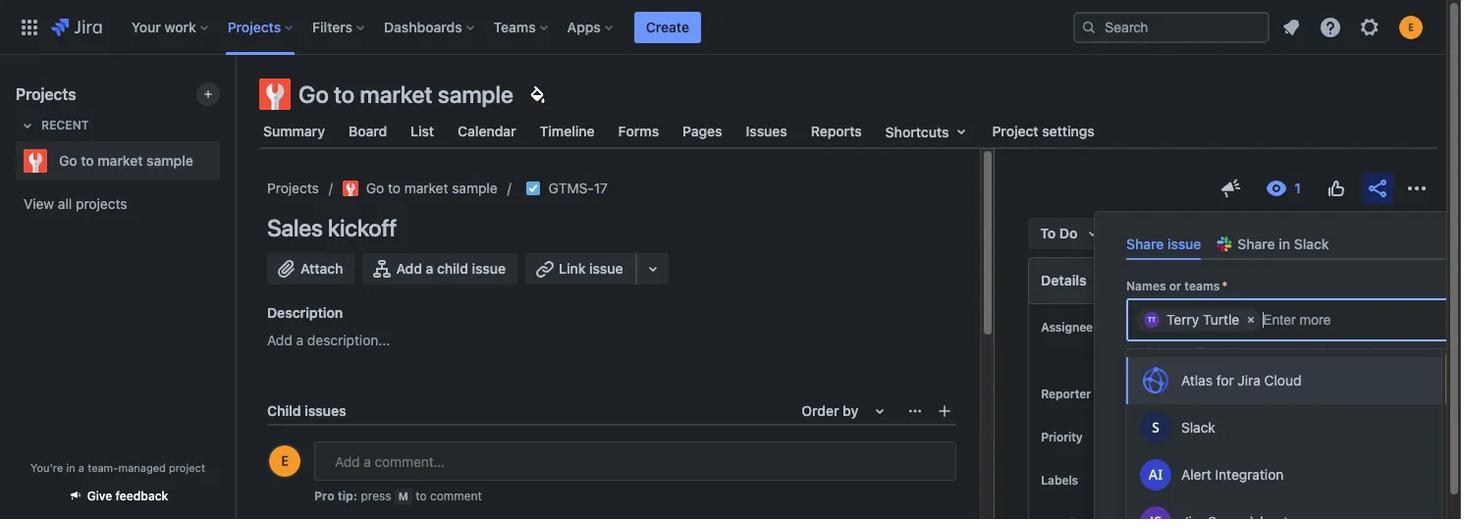 Task type: locate. For each thing, give the bounding box(es) containing it.
market up 'list'
[[360, 81, 433, 108]]

pro
[[314, 489, 335, 504]]

jira
[[1238, 373, 1261, 389]]

me
[[1253, 349, 1273, 365]]

2 horizontal spatial go
[[366, 180, 384, 197]]

go to market sample link up view all projects link
[[16, 141, 212, 181]]

low
[[1226, 429, 1252, 446]]

issue right the child
[[472, 260, 506, 277]]

pages link
[[679, 114, 727, 149]]

your profile and settings image
[[1400, 15, 1424, 39]]

0 horizontal spatial go to market sample link
[[16, 141, 212, 181]]

the right see on the bottom right of page
[[1232, 346, 1250, 361]]

0 vertical spatial sample
[[438, 81, 514, 108]]

add for add a description...
[[267, 332, 293, 349]]

a down description
[[296, 332, 304, 349]]

2 horizontal spatial a
[[426, 260, 434, 277]]

forms
[[619, 123, 659, 140]]

project
[[993, 123, 1039, 140]]

to
[[334, 81, 355, 108], [81, 152, 94, 169], [388, 180, 401, 197], [1237, 349, 1250, 365], [416, 489, 427, 504]]

1 vertical spatial add
[[267, 332, 293, 349]]

to left me
[[1237, 349, 1250, 365]]

go to market sample down the list link at the left top of the page
[[366, 180, 498, 197]]

issue
[[1168, 236, 1202, 253], [472, 260, 506, 277], [590, 260, 623, 277], [1323, 346, 1352, 361]]

share issue
[[1127, 236, 1202, 253]]

alert
[[1182, 467, 1212, 484]]

0 horizontal spatial the
[[1232, 346, 1250, 361]]

child
[[437, 260, 469, 277]]

will
[[1188, 346, 1206, 361]]

issue inside link issue button
[[590, 260, 623, 277]]

calendar link
[[454, 114, 520, 149]]

Add a comment… field
[[314, 442, 957, 481]]

see
[[1209, 346, 1229, 361]]

of
[[1287, 346, 1299, 361]]

to do
[[1041, 225, 1078, 242]]

you're in a team-managed project
[[31, 462, 205, 475]]

create
[[646, 18, 690, 35]]

child issues
[[267, 403, 346, 420]]

go to market sample up view all projects link
[[59, 152, 193, 169]]

to right m
[[416, 489, 427, 504]]

a left team-
[[78, 462, 84, 475]]

collapse recent projects image
[[16, 114, 39, 138]]

jira image
[[51, 15, 102, 39], [51, 15, 102, 39]]

gtms-17
[[549, 180, 608, 197]]

appswitcher icon image
[[18, 15, 41, 39]]

1 horizontal spatial go
[[299, 81, 329, 108]]

0 vertical spatial go to market sample
[[299, 81, 514, 108]]

1 vertical spatial in
[[66, 462, 75, 475]]

feedback
[[115, 489, 168, 504]]

gtms-17 link
[[549, 177, 608, 200]]

slack
[[1295, 236, 1330, 253], [1182, 420, 1216, 437]]

0 vertical spatial tab list
[[248, 114, 1450, 149]]

the right of
[[1302, 346, 1320, 361]]

issue inside tab list
[[1168, 236, 1202, 253]]

go
[[299, 81, 329, 108], [59, 152, 77, 169], [366, 180, 384, 197]]

your
[[131, 18, 161, 35]]

0 vertical spatial projects
[[16, 85, 76, 103]]

1 horizontal spatial projects
[[267, 180, 319, 197]]

in
[[1280, 236, 1291, 253], [66, 462, 75, 475]]

1 horizontal spatial in
[[1280, 236, 1291, 253]]

tab list containing summary
[[248, 114, 1450, 149]]

a inside the 'add a child issue' button
[[426, 260, 434, 277]]

calendar
[[458, 123, 516, 140]]

vote options: no one has voted for this issue yet. image
[[1325, 177, 1349, 200]]

1 horizontal spatial slack
[[1295, 236, 1330, 253]]

to down recent
[[81, 152, 94, 169]]

names
[[1127, 279, 1167, 294]]

sample down calendar link
[[452, 180, 498, 197]]

description
[[267, 305, 343, 321]]

in for share
[[1280, 236, 1291, 253]]

in right you're
[[66, 462, 75, 475]]

your work button
[[126, 11, 214, 43]]

in inside tab list
[[1280, 236, 1291, 253]]

0 horizontal spatial go
[[59, 152, 77, 169]]

issue type: sub-task image
[[275, 469, 291, 484]]

issue right link
[[590, 260, 623, 277]]

projects up recent
[[16, 85, 76, 103]]

terry turtle image
[[1145, 313, 1160, 328]]

add
[[396, 260, 422, 277], [267, 332, 293, 349]]

0 horizontal spatial slack
[[1182, 420, 1216, 437]]

priority
[[1042, 430, 1083, 445]]

1 horizontal spatial add
[[396, 260, 422, 277]]

go to market sample up 'list'
[[299, 81, 514, 108]]

market up view all projects link
[[98, 152, 143, 169]]

0 vertical spatial a
[[426, 260, 434, 277]]

share image
[[1367, 177, 1390, 200]]

0 horizontal spatial in
[[66, 462, 75, 475]]

0 horizontal spatial share
[[1127, 236, 1165, 253]]

go to market sample link down the list link at the left top of the page
[[343, 177, 498, 200]]

market down the list link at the left top of the page
[[405, 180, 448, 197]]

shortcuts button
[[882, 114, 977, 149]]

tab list
[[248, 114, 1450, 149], [1119, 228, 1462, 261]]

kickoff
[[328, 214, 397, 242]]

priority: medium image
[[785, 467, 805, 486]]

2 vertical spatial a
[[78, 462, 84, 475]]

2 vertical spatial sample
[[452, 180, 498, 197]]

a left the child
[[426, 260, 434, 277]]

0 horizontal spatial a
[[78, 462, 84, 475]]

cloud
[[1265, 373, 1302, 389]]

go down recent
[[59, 152, 77, 169]]

1 vertical spatial a
[[296, 332, 304, 349]]

projects up sales
[[267, 180, 319, 197]]

your work
[[131, 18, 196, 35]]

add a child issue button
[[363, 253, 518, 285]]

add for add a child issue
[[396, 260, 422, 277]]

sample up calendar
[[438, 81, 514, 108]]

1 the from the left
[[1232, 346, 1250, 361]]

1 horizontal spatial share
[[1238, 236, 1276, 253]]

projects
[[16, 85, 76, 103], [267, 180, 319, 197]]

1 vertical spatial tab list
[[1119, 228, 1462, 261]]

alert integration
[[1182, 467, 1285, 484]]

0 % done
[[897, 428, 955, 445]]

banner containing your work
[[0, 0, 1447, 55]]

a
[[426, 260, 434, 277], [296, 332, 304, 349], [78, 462, 84, 475]]

Names or teams text field
[[1264, 313, 1335, 328]]

for
[[1217, 373, 1235, 389]]

view
[[24, 196, 54, 212]]

add down description
[[267, 332, 293, 349]]

banner
[[0, 0, 1447, 55]]

give
[[87, 489, 112, 504]]

the
[[1232, 346, 1250, 361], [1302, 346, 1320, 361]]

*
[[1223, 279, 1228, 294]]

add inside button
[[396, 260, 422, 277]]

go to market sample link
[[16, 141, 212, 181], [343, 177, 498, 200]]

2 horizontal spatial share
[[1408, 489, 1445, 506]]

settings
[[1043, 123, 1095, 140]]

actions image
[[1406, 177, 1430, 200]]

recent
[[41, 118, 89, 133]]

0 vertical spatial add
[[396, 260, 422, 277]]

go up summary on the left of page
[[299, 81, 329, 108]]

issue up names or teams *
[[1168, 236, 1202, 253]]

issue left and
[[1323, 346, 1352, 361]]

share for share issue
[[1127, 236, 1165, 253]]

1 vertical spatial projects
[[267, 180, 319, 197]]

by
[[843, 403, 859, 420]]

0 vertical spatial in
[[1280, 236, 1291, 253]]

Search field
[[1074, 11, 1270, 43]]

view all projects link
[[16, 187, 220, 222]]

add left the child
[[396, 260, 422, 277]]

slack left 'low'
[[1182, 420, 1216, 437]]

give feedback image
[[1220, 177, 1244, 200]]

link
[[559, 260, 586, 277]]

sample up view all projects link
[[147, 152, 193, 169]]

go right go to market sample image
[[366, 180, 384, 197]]

a for description...
[[296, 332, 304, 349]]

recipients
[[1127, 346, 1185, 361]]

share for share in slack
[[1238, 236, 1276, 253]]

issue actions image
[[908, 404, 924, 420]]

1 horizontal spatial the
[[1302, 346, 1320, 361]]

go to market sample
[[299, 81, 514, 108], [59, 152, 193, 169], [366, 180, 498, 197]]

labels pin to top. only you can see pinned fields. image
[[1083, 474, 1099, 489]]

1 horizontal spatial a
[[296, 332, 304, 349]]

0
[[897, 428, 905, 445]]

in up names or teams "text field"
[[1280, 236, 1291, 253]]

managed
[[118, 462, 166, 475]]

sample
[[438, 81, 514, 108], [147, 152, 193, 169], [452, 180, 498, 197]]

names or teams *
[[1127, 279, 1228, 294]]

2 vertical spatial go
[[366, 180, 384, 197]]

market
[[360, 81, 433, 108], [98, 152, 143, 169], [405, 180, 448, 197]]

1 horizontal spatial go to market sample link
[[343, 177, 498, 200]]

assign to me
[[1191, 349, 1273, 365]]

priority pin to top. only you can see pinned fields. image
[[1087, 430, 1103, 446]]

slack down vote options: no one has voted for this issue yet. image
[[1295, 236, 1330, 253]]

share
[[1127, 236, 1165, 253], [1238, 236, 1276, 253], [1408, 489, 1445, 506]]

assign to me button
[[1191, 348, 1407, 367]]

0 horizontal spatial add
[[267, 332, 293, 349]]



Task type: describe. For each thing, give the bounding box(es) containing it.
project settings link
[[989, 114, 1099, 149]]

1 vertical spatial slack
[[1182, 420, 1216, 437]]

project
[[169, 462, 205, 475]]

terry turtle
[[1167, 312, 1240, 328]]

in for you're
[[66, 462, 75, 475]]

timeline
[[540, 123, 595, 140]]

sales link
[[1191, 472, 1231, 491]]

do
[[1060, 225, 1078, 242]]

sales
[[267, 214, 323, 242]]

0 vertical spatial market
[[360, 81, 433, 108]]

settings image
[[1359, 15, 1382, 39]]

message
[[1127, 376, 1179, 391]]

Message (optional) text field
[[1127, 396, 1457, 471]]

issues
[[305, 403, 346, 420]]

or
[[1170, 279, 1182, 294]]

reports link
[[807, 114, 866, 149]]

give feedback button
[[56, 480, 180, 513]]

tip:
[[338, 489, 358, 504]]

create button
[[635, 11, 701, 43]]

done
[[922, 428, 955, 445]]

comment
[[430, 489, 482, 504]]

to inside button
[[1237, 349, 1250, 365]]

atlas for jira cloud image
[[1141, 366, 1172, 397]]

0 horizontal spatial projects
[[16, 85, 76, 103]]

go to market sample image
[[343, 181, 358, 197]]

add a description...
[[267, 332, 390, 349]]

to do button
[[1029, 218, 1117, 250]]

project settings
[[993, 123, 1095, 140]]

share in slack
[[1238, 236, 1330, 253]]

share inside button
[[1408, 489, 1445, 506]]

teams
[[1185, 279, 1221, 294]]

alert integration image
[[1141, 460, 1172, 491]]

clear image
[[1244, 313, 1260, 328]]

0 vertical spatial slack
[[1295, 236, 1330, 253]]

terry
[[1167, 312, 1200, 328]]

shortcuts
[[886, 123, 950, 140]]

description...
[[307, 332, 390, 349]]

work
[[165, 18, 196, 35]]

your
[[1379, 346, 1404, 361]]

order by
[[802, 403, 859, 420]]

sales kickoff
[[267, 214, 397, 242]]

to up board
[[334, 81, 355, 108]]

1 vertical spatial sample
[[147, 152, 193, 169]]

details
[[1042, 272, 1087, 289]]

message
[[1407, 346, 1457, 361]]

reports
[[811, 123, 862, 140]]

add a child issue
[[396, 260, 506, 277]]

attach button
[[267, 253, 355, 285]]

%
[[905, 428, 918, 445]]

primary element
[[12, 0, 1074, 55]]

notifications image
[[1280, 15, 1304, 39]]

1 vertical spatial go to market sample
[[59, 152, 193, 169]]

pro tip: press m to comment
[[314, 489, 482, 504]]

assign
[[1191, 349, 1233, 365]]

to right go to market sample image
[[388, 180, 401, 197]]

2 vertical spatial go to market sample
[[366, 180, 498, 197]]

all
[[58, 196, 72, 212]]

a for child
[[426, 260, 434, 277]]

you're
[[31, 462, 63, 475]]

order
[[802, 403, 840, 420]]

tab list containing share issue
[[1119, 228, 1462, 261]]

create child image
[[938, 404, 953, 420]]

profile image of eloisefrancis23 image
[[269, 446, 301, 478]]

link issue
[[559, 260, 623, 277]]

integration
[[1216, 467, 1285, 484]]

sales
[[1195, 472, 1227, 488]]

order by button
[[790, 396, 904, 427]]

summary link
[[259, 114, 329, 149]]

to
[[1041, 225, 1056, 242]]

and
[[1355, 346, 1376, 361]]

view all projects
[[24, 196, 127, 212]]

issues link
[[742, 114, 792, 149]]

recipients will see the name of the issue and your message
[[1127, 346, 1457, 361]]

child
[[267, 403, 301, 420]]

2 the from the left
[[1302, 346, 1320, 361]]

team-
[[88, 462, 118, 475]]

message (optional)
[[1127, 376, 1238, 391]]

m
[[399, 490, 409, 503]]

board link
[[345, 114, 391, 149]]

issue inside the 'add a child issue' button
[[472, 260, 506, 277]]

give feedback
[[87, 489, 168, 504]]

list
[[411, 123, 434, 140]]

projects link
[[267, 177, 319, 200]]

board
[[349, 123, 387, 140]]

slack image
[[1141, 413, 1172, 444]]

press
[[361, 489, 391, 504]]

1 vertical spatial go
[[59, 152, 77, 169]]

issues
[[746, 123, 788, 140]]

atlas for jira cloud
[[1182, 373, 1302, 389]]

turtle
[[1204, 312, 1240, 328]]

help image
[[1320, 15, 1343, 39]]

labels
[[1042, 474, 1079, 488]]

1 vertical spatial market
[[98, 152, 143, 169]]

timeline link
[[536, 114, 599, 149]]

projects
[[76, 196, 127, 212]]

assignee
[[1042, 320, 1094, 335]]

gtms-
[[549, 180, 594, 197]]

list link
[[407, 114, 438, 149]]

summary
[[263, 123, 325, 140]]

unassigned image
[[815, 465, 838, 488]]

17
[[594, 180, 608, 197]]

0 vertical spatial go
[[299, 81, 329, 108]]

search image
[[1082, 19, 1097, 35]]

2 vertical spatial market
[[405, 180, 448, 197]]



Task type: vqa. For each thing, say whether or not it's contained in the screenshot.
links corresponding to Project
no



